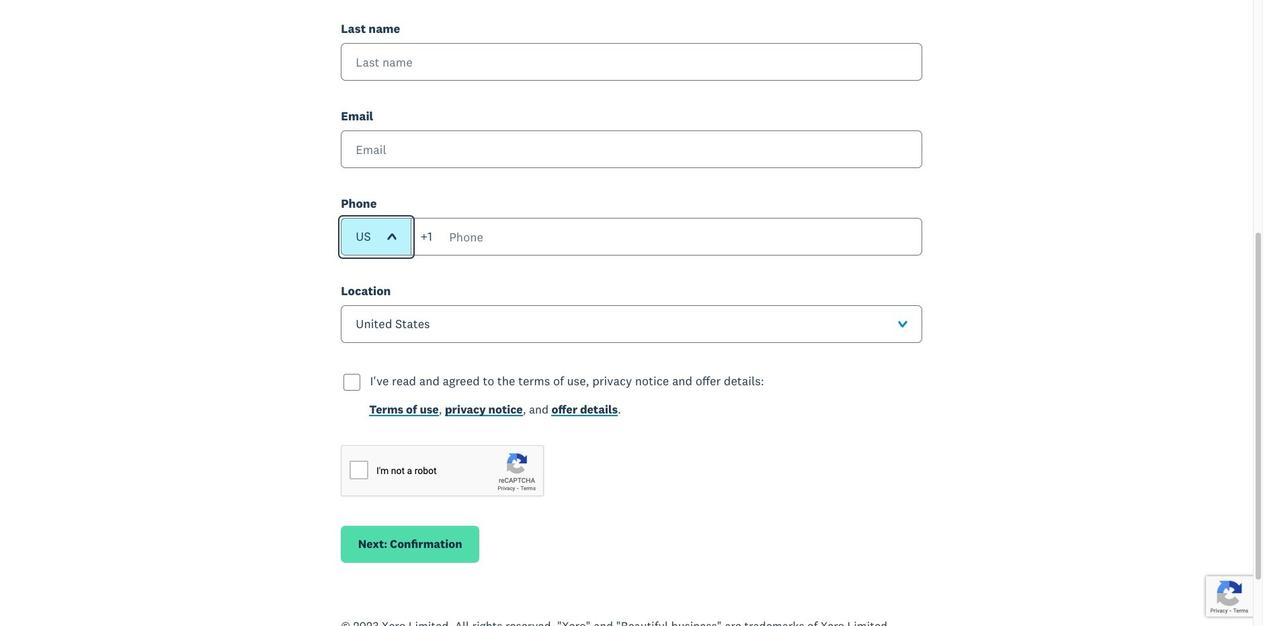 Task type: locate. For each thing, give the bounding box(es) containing it.
Last name text field
[[341, 43, 923, 81]]

Phone text field
[[411, 218, 923, 256]]



Task type: vqa. For each thing, say whether or not it's contained in the screenshot.
the topmost "assets"
no



Task type: describe. For each thing, give the bounding box(es) containing it.
Email email field
[[341, 131, 923, 168]]



